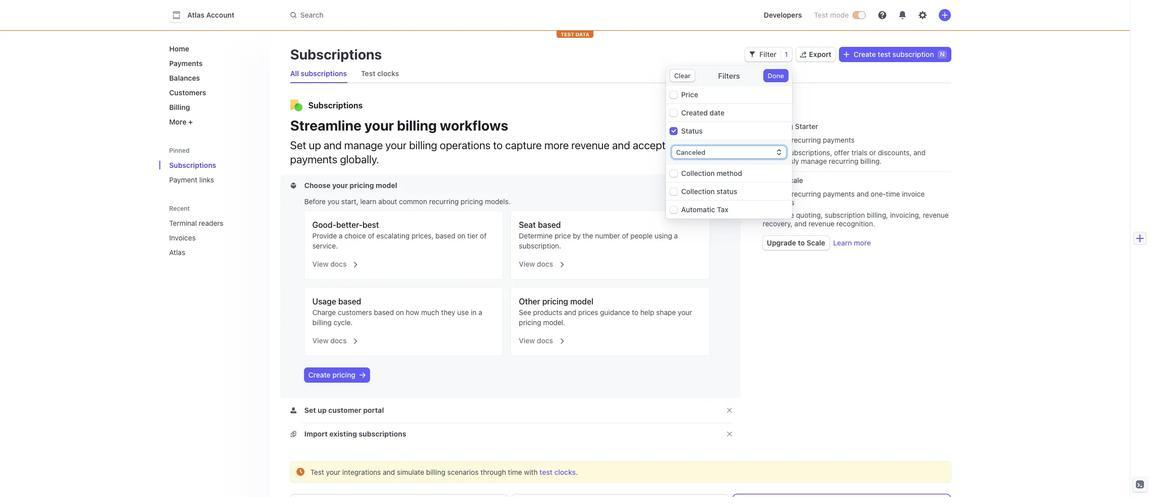 Task type: describe. For each thing, give the bounding box(es) containing it.
model inside 'dropdown button'
[[376, 181, 397, 190]]

view for usage based
[[312, 336, 329, 345]]

revenue inside streamline your billing workflows set up and manage your billing operations to capture more revenue and accept recurring payments globally.
[[571, 139, 610, 152]]

simulate
[[397, 468, 424, 476]]

0.8%
[[763, 190, 780, 198]]

quoting,
[[796, 211, 823, 219]]

atlas for atlas
[[169, 248, 185, 257]]

invoices
[[169, 233, 196, 242]]

test clocks
[[361, 69, 399, 78]]

based inside seat based determine price by the number of people using a subscription.
[[538, 220, 561, 229]]

settings image
[[918, 11, 926, 19]]

view docs button for usage
[[306, 330, 359, 348]]

view docs for good-
[[312, 260, 347, 268]]

customer
[[328, 406, 361, 414]]

prices,
[[412, 231, 434, 240]]

more
[[169, 117, 186, 126]]

you
[[328, 197, 339, 206]]

upgrade to scale button
[[763, 236, 829, 250]]

.
[[576, 468, 578, 476]]

view for good-better-best
[[312, 260, 329, 268]]

a inside the good-better-best provide a choice of escalating prices, based on tier of service.
[[339, 231, 343, 240]]

billing for billing
[[169, 103, 190, 111]]

pricing inside 'dropdown button'
[[350, 181, 374, 190]]

clear
[[674, 72, 691, 80]]

seat
[[519, 220, 536, 229]]

developers
[[764, 11, 802, 19]]

effortlessly
[[763, 157, 799, 165]]

choose your pricing model button
[[290, 181, 399, 191]]

usage
[[312, 297, 336, 306]]

about
[[378, 197, 397, 206]]

payments inside billing starter 0.5% on recurring payments create subscriptions, offer trials or discounts, and effortlessly manage recurring billing.
[[823, 136, 855, 144]]

all subscriptions link
[[286, 67, 351, 81]]

pricing down "see" on the left of the page
[[519, 318, 541, 327]]

test for test clocks
[[361, 69, 375, 78]]

starter
[[795, 122, 818, 131]]

see
[[519, 308, 531, 317]]

svg image for choose your pricing model
[[290, 183, 296, 189]]

they
[[441, 308, 455, 317]]

readers
[[199, 219, 223, 227]]

choice
[[344, 231, 366, 240]]

customers link
[[165, 84, 262, 101]]

and up upgrade to scale
[[794, 219, 807, 228]]

recurring up subscriptions,
[[791, 136, 821, 144]]

to inside streamline your billing workflows set up and manage your billing operations to capture more revenue and accept recurring payments globally.
[[493, 139, 503, 152]]

done
[[768, 72, 784, 80]]

charge
[[312, 308, 336, 317]]

atlas account
[[187, 11, 234, 19]]

price
[[681, 90, 698, 99]]

billing for billing starter 0.5% on recurring payments create subscriptions, offer trials or discounts, and effortlessly manage recurring billing.
[[773, 122, 793, 131]]

your for integrations
[[326, 468, 340, 476]]

subscriptions inside pinned element
[[169, 161, 216, 169]]

billing scale 0.8% on recurring payments and one-time invoice payments automate quoting, subscription billing, invoicing, revenue recovery, and revenue recognition.
[[763, 176, 949, 228]]

on inside billing starter 0.5% on recurring payments create subscriptions, offer trials or discounts, and effortlessly manage recurring billing.
[[781, 136, 789, 144]]

subscriptions inside dropdown button
[[359, 430, 406, 438]]

on inside the good-better-best provide a choice of escalating prices, based on tier of service.
[[457, 231, 465, 240]]

manage inside billing starter 0.5% on recurring payments create subscriptions, offer trials or discounts, and effortlessly manage recurring billing.
[[801, 157, 827, 165]]

1 of from the left
[[368, 231, 375, 240]]

status
[[717, 187, 737, 196]]

recent element
[[159, 215, 270, 261]]

1 vertical spatial subscriptions
[[308, 101, 363, 110]]

a inside "usage based charge customers based on how much they use in a billing cycle."
[[478, 308, 482, 317]]

0 horizontal spatial subscriptions
[[301, 69, 347, 78]]

choose
[[304, 181, 331, 190]]

shape
[[656, 308, 676, 317]]

more +
[[169, 117, 193, 126]]

test for test mode
[[814, 11, 828, 19]]

atlas link
[[165, 244, 248, 261]]

other
[[519, 297, 540, 306]]

of inside seat based determine price by the number of people using a subscription.
[[622, 231, 629, 240]]

Search text field
[[284, 6, 568, 24]]

based left "how"
[[374, 308, 394, 317]]

and inside other pricing model see products and prices guidance to help shape your pricing model.
[[564, 308, 576, 317]]

created
[[681, 108, 708, 117]]

up inside streamline your billing workflows set up and manage your billing operations to capture more revenue and accept recurring payments globally.
[[309, 139, 321, 152]]

cycle.
[[334, 318, 353, 327]]

by
[[573, 231, 581, 240]]

home link
[[165, 40, 262, 57]]

set up customer portal
[[304, 406, 384, 414]]

developers link
[[760, 7, 806, 23]]

provide
[[312, 231, 337, 240]]

streamline your billing workflows set up and manage your billing operations to capture more revenue and accept recurring payments globally.
[[290, 117, 711, 166]]

view docs button for seat
[[513, 253, 566, 271]]

invoicing,
[[890, 211, 921, 219]]

method
[[717, 169, 742, 177]]

2 vertical spatial test
[[310, 468, 324, 476]]

operations
[[440, 139, 491, 152]]

prices
[[578, 308, 598, 317]]

start,
[[341, 197, 358, 206]]

docs for model
[[537, 336, 553, 345]]

terminal readers
[[169, 219, 223, 227]]

on inside "usage based charge customers based on how much they use in a billing cycle."
[[396, 308, 404, 317]]

your inside other pricing model see products and prices guidance to help shape your pricing model.
[[678, 308, 692, 317]]

data
[[576, 31, 589, 37]]

0.5%
[[763, 136, 779, 144]]

import existing subscriptions
[[304, 430, 406, 438]]

upgrade to scale
[[767, 238, 825, 247]]

scale inside button
[[807, 238, 825, 247]]

export
[[809, 50, 831, 58]]

tab list containing all subscriptions
[[286, 65, 951, 83]]

good-
[[312, 220, 336, 229]]

view for seat based
[[519, 260, 535, 268]]

create for create test subscription
[[854, 50, 876, 58]]

your for billing
[[364, 117, 394, 134]]

0 horizontal spatial test
[[540, 468, 552, 476]]

a inside seat based determine price by the number of people using a subscription.
[[674, 231, 678, 240]]

subscriptions link
[[165, 157, 262, 173]]

tier
[[467, 231, 478, 240]]

more inside streamline your billing workflows set up and manage your billing operations to capture more revenue and accept recurring payments globally.
[[544, 139, 569, 152]]

date
[[710, 108, 725, 117]]

1 horizontal spatial subscription
[[893, 50, 934, 58]]

pricing up products
[[542, 297, 568, 306]]

to inside other pricing model see products and prices guidance to help shape your pricing model.
[[632, 308, 638, 317]]

good-better-best provide a choice of escalating prices, based on tier of service.
[[312, 220, 487, 250]]

much
[[421, 308, 439, 317]]

offer
[[834, 148, 850, 157]]

seat based determine price by the number of people using a subscription.
[[519, 220, 678, 250]]

pinned
[[169, 147, 190, 154]]

payments link
[[165, 55, 262, 72]]

Search search field
[[284, 6, 568, 24]]

import existing subscriptions button
[[290, 429, 408, 439]]

manage inside streamline your billing workflows set up and manage your billing operations to capture more revenue and accept recurring payments globally.
[[344, 139, 383, 152]]

home
[[169, 44, 189, 53]]

best
[[362, 220, 379, 229]]

filter
[[760, 50, 776, 58]]

learn
[[360, 197, 376, 206]]

test data
[[561, 31, 589, 37]]

scenarios
[[447, 468, 479, 476]]

atlas for atlas account
[[187, 11, 204, 19]]

view docs for other
[[519, 336, 553, 345]]

and left simulate
[[383, 468, 395, 476]]

through
[[481, 468, 506, 476]]

portal
[[363, 406, 384, 414]]

payment links link
[[165, 171, 262, 188]]

customers
[[169, 88, 206, 97]]

docs for charge
[[330, 336, 347, 345]]

based inside the good-better-best provide a choice of escalating prices, based on tier of service.
[[435, 231, 455, 240]]

test clocks link
[[540, 468, 576, 476]]

terminal
[[169, 219, 197, 227]]



Task type: locate. For each thing, give the bounding box(es) containing it.
collection
[[681, 169, 715, 177], [681, 187, 715, 196]]

0 horizontal spatial manage
[[344, 139, 383, 152]]

escalating
[[376, 231, 410, 240]]

collection status
[[681, 187, 737, 196]]

view down 'service.'
[[312, 260, 329, 268]]

on
[[781, 136, 789, 144], [781, 190, 790, 198], [457, 231, 465, 240], [396, 308, 404, 317]]

recurring down status
[[668, 139, 711, 152]]

view docs for usage
[[312, 336, 347, 345]]

1 horizontal spatial manage
[[801, 157, 827, 165]]

a down better-
[[339, 231, 343, 240]]

0 vertical spatial svg image
[[844, 51, 850, 58]]

svg image right create pricing
[[359, 372, 366, 378]]

and right discounts,
[[913, 148, 926, 157]]

atlas account button
[[169, 8, 244, 22]]

1 vertical spatial svg image
[[290, 407, 296, 413]]

svg image inside set up customer portal dropdown button
[[290, 407, 296, 413]]

0 horizontal spatial svg image
[[290, 183, 296, 189]]

3 of from the left
[[622, 231, 629, 240]]

docs
[[330, 260, 347, 268], [537, 260, 553, 268], [330, 336, 347, 345], [537, 336, 553, 345]]

pinned navigation links element
[[165, 142, 264, 188]]

of left the people on the top
[[622, 231, 629, 240]]

0 vertical spatial subscription
[[893, 50, 934, 58]]

1 horizontal spatial clocks
[[554, 468, 576, 476]]

2 horizontal spatial test
[[814, 11, 828, 19]]

0 vertical spatial billing
[[169, 103, 190, 111]]

pricing up set up customer portal
[[332, 371, 355, 379]]

billing inside billing starter 0.5% on recurring payments create subscriptions, offer trials or discounts, and effortlessly manage recurring billing.
[[773, 122, 793, 131]]

core navigation links element
[[165, 40, 262, 130]]

to inside button
[[798, 238, 805, 247]]

and left one-
[[857, 190, 869, 198]]

view docs down cycle.
[[312, 336, 347, 345]]

scale left learn at top right
[[807, 238, 825, 247]]

2 vertical spatial svg image
[[359, 372, 366, 378]]

0 vertical spatial up
[[309, 139, 321, 152]]

learn more
[[833, 238, 871, 247]]

view docs down model.
[[519, 336, 553, 345]]

trials
[[851, 148, 867, 157]]

1 vertical spatial model
[[570, 297, 593, 306]]

0 horizontal spatial scale
[[785, 176, 803, 185]]

on inside billing scale 0.8% on recurring payments and one-time invoice payments automate quoting, subscription billing, invoicing, revenue recovery, and revenue recognition.
[[781, 190, 790, 198]]

1 horizontal spatial to
[[632, 308, 638, 317]]

view for other pricing model
[[519, 336, 535, 345]]

time inside billing scale 0.8% on recurring payments and one-time invoice payments automate quoting, subscription billing, invoicing, revenue recovery, and revenue recognition.
[[886, 190, 900, 198]]

links
[[199, 175, 214, 184]]

based right prices,
[[435, 231, 455, 240]]

scale
[[785, 176, 803, 185], [807, 238, 825, 247]]

model up the prices
[[570, 297, 593, 306]]

docs down cycle.
[[330, 336, 347, 345]]

docs down 'service.'
[[330, 260, 347, 268]]

svg image for set up customer portal
[[290, 407, 296, 413]]

recent
[[169, 205, 190, 212]]

subscriptions right all
[[301, 69, 347, 78]]

pricing up learn
[[350, 181, 374, 190]]

test
[[814, 11, 828, 19], [361, 69, 375, 78], [310, 468, 324, 476]]

payments inside streamline your billing workflows set up and manage your billing operations to capture more revenue and accept recurring payments globally.
[[290, 153, 337, 166]]

1 vertical spatial test
[[540, 468, 552, 476]]

0 horizontal spatial time
[[508, 468, 522, 476]]

1 vertical spatial time
[[508, 468, 522, 476]]

use
[[457, 308, 469, 317]]

2 vertical spatial to
[[632, 308, 638, 317]]

in
[[471, 308, 476, 317]]

docs for determine
[[537, 260, 553, 268]]

1 vertical spatial tab list
[[290, 495, 951, 497]]

and left the prices
[[564, 308, 576, 317]]

recognition.
[[836, 219, 875, 228]]

test right with
[[540, 468, 552, 476]]

scale inside billing scale 0.8% on recurring payments and one-time invoice payments automate quoting, subscription billing, invoicing, revenue recovery, and revenue recognition.
[[785, 176, 803, 185]]

subscription inside billing scale 0.8% on recurring payments and one-time invoice payments automate quoting, subscription billing, invoicing, revenue recovery, and revenue recognition.
[[825, 211, 865, 219]]

your for pricing
[[332, 181, 348, 190]]

subscriptions up all subscriptions
[[290, 46, 382, 63]]

revenue
[[571, 139, 610, 152], [923, 211, 949, 219], [808, 219, 834, 228]]

upgrade
[[767, 238, 796, 247]]

1 vertical spatial create
[[763, 148, 784, 157]]

1 vertical spatial collection
[[681, 187, 715, 196]]

svg image left 'choose'
[[290, 183, 296, 189]]

billing up more +
[[169, 103, 190, 111]]

1 horizontal spatial a
[[478, 308, 482, 317]]

0 horizontal spatial test
[[310, 468, 324, 476]]

service.
[[312, 242, 338, 250]]

scale down effortlessly
[[785, 176, 803, 185]]

capture
[[505, 139, 542, 152]]

more inside "link"
[[854, 238, 871, 247]]

2 horizontal spatial to
[[798, 238, 805, 247]]

2 horizontal spatial a
[[674, 231, 678, 240]]

collection for collection status
[[681, 187, 715, 196]]

subscription left n
[[893, 50, 934, 58]]

0 vertical spatial create
[[854, 50, 876, 58]]

0 vertical spatial manage
[[344, 139, 383, 152]]

atlas inside recent element
[[169, 248, 185, 257]]

1 vertical spatial to
[[798, 238, 805, 247]]

to right upgrade
[[798, 238, 805, 247]]

time for through
[[508, 468, 522, 476]]

set up import
[[304, 406, 316, 414]]

1 horizontal spatial test
[[878, 50, 891, 58]]

2 of from the left
[[480, 231, 487, 240]]

2 vertical spatial subscriptions
[[169, 161, 216, 169]]

manage left offer
[[801, 157, 827, 165]]

1 horizontal spatial of
[[480, 231, 487, 240]]

0 vertical spatial to
[[493, 139, 503, 152]]

0 vertical spatial subscriptions
[[301, 69, 347, 78]]

set up customer portal button
[[290, 405, 386, 415]]

a
[[339, 231, 343, 240], [674, 231, 678, 240], [478, 308, 482, 317]]

billing up 0.8% on the top right
[[763, 176, 783, 185]]

all
[[290, 69, 299, 78]]

globally.
[[340, 153, 379, 166]]

products
[[533, 308, 562, 317]]

subscriptions down portal
[[359, 430, 406, 438]]

manage
[[344, 139, 383, 152], [801, 157, 827, 165]]

0 vertical spatial clocks
[[377, 69, 399, 78]]

set down streamline
[[290, 139, 306, 152]]

svg image
[[844, 51, 850, 58], [290, 183, 296, 189], [359, 372, 366, 378]]

0 horizontal spatial model
[[376, 181, 397, 190]]

based up customers
[[338, 297, 361, 306]]

0 horizontal spatial atlas
[[169, 248, 185, 257]]

1 horizontal spatial test
[[361, 69, 375, 78]]

clocks inside test clocks link
[[377, 69, 399, 78]]

1 horizontal spatial more
[[854, 238, 871, 247]]

atlas left account
[[187, 11, 204, 19]]

view
[[312, 260, 329, 268], [519, 260, 535, 268], [312, 336, 329, 345], [519, 336, 535, 345]]

1 vertical spatial billing
[[773, 122, 793, 131]]

create test subscription
[[854, 50, 934, 58]]

time left with
[[508, 468, 522, 476]]

to
[[493, 139, 503, 152], [798, 238, 805, 247], [632, 308, 638, 317]]

create for create pricing
[[308, 371, 331, 379]]

0 vertical spatial set
[[290, 139, 306, 152]]

more right learn at top right
[[854, 238, 871, 247]]

0 vertical spatial atlas
[[187, 11, 204, 19]]

balances link
[[165, 70, 262, 86]]

to left capture
[[493, 139, 503, 152]]

1 horizontal spatial svg image
[[359, 372, 366, 378]]

1 vertical spatial scale
[[807, 238, 825, 247]]

and down streamline
[[324, 139, 342, 152]]

svg image inside "create pricing" link
[[359, 372, 366, 378]]

subscription up learn at top right
[[825, 211, 865, 219]]

svg image for import existing subscriptions
[[290, 431, 296, 437]]

recent navigation links element
[[159, 200, 270, 261]]

of down best
[[368, 231, 375, 240]]

view docs button for good-
[[306, 253, 359, 271]]

recurring
[[791, 136, 821, 144], [668, 139, 711, 152], [829, 157, 858, 165], [791, 190, 821, 198], [429, 197, 459, 206]]

of right tier
[[480, 231, 487, 240]]

and left accept
[[612, 139, 630, 152]]

view docs button down model.
[[513, 330, 566, 348]]

1 vertical spatial atlas
[[169, 248, 185, 257]]

1 collection from the top
[[681, 169, 715, 177]]

0 vertical spatial collection
[[681, 169, 715, 177]]

billing up "0.5%"
[[773, 122, 793, 131]]

collection up collection status
[[681, 169, 715, 177]]

0 horizontal spatial to
[[493, 139, 503, 152]]

create right export
[[854, 50, 876, 58]]

2 vertical spatial billing
[[763, 176, 783, 185]]

svg image right export
[[844, 51, 850, 58]]

payments up offer
[[823, 136, 855, 144]]

with
[[524, 468, 538, 476]]

automate
[[763, 211, 794, 219]]

time for one-
[[886, 190, 900, 198]]

number
[[595, 231, 620, 240]]

billing for billing scale 0.8% on recurring payments and one-time invoice payments automate quoting, subscription billing, invoicing, revenue recovery, and revenue recognition.
[[763, 176, 783, 185]]

invoices link
[[165, 229, 248, 246]]

learn more link
[[833, 238, 871, 248]]

mode
[[830, 11, 849, 19]]

payments up 'choose'
[[290, 153, 337, 166]]

payment
[[169, 175, 197, 184]]

1 horizontal spatial create
[[763, 148, 784, 157]]

1 vertical spatial more
[[854, 238, 871, 247]]

payments
[[823, 136, 855, 144], [290, 153, 337, 166], [823, 190, 855, 198], [763, 198, 795, 207]]

your
[[364, 117, 394, 134], [385, 139, 407, 152], [332, 181, 348, 190], [678, 308, 692, 317], [326, 468, 340, 476]]

help image
[[878, 11, 886, 19]]

common
[[399, 197, 427, 206]]

n
[[940, 50, 945, 58]]

1 horizontal spatial subscriptions
[[359, 430, 406, 438]]

subscription.
[[519, 242, 561, 250]]

create inside billing starter 0.5% on recurring payments create subscriptions, offer trials or discounts, and effortlessly manage recurring billing.
[[763, 148, 784, 157]]

svg image inside import existing subscriptions dropdown button
[[290, 431, 296, 437]]

other pricing model see products and prices guidance to help shape your pricing model.
[[519, 297, 692, 327]]

set inside streamline your billing workflows set up and manage your billing operations to capture more revenue and accept recurring payments globally.
[[290, 139, 306, 152]]

payments up automate
[[763, 198, 795, 207]]

0 horizontal spatial of
[[368, 231, 375, 240]]

automatic tax
[[681, 205, 728, 214]]

customers
[[338, 308, 372, 317]]

accept
[[633, 139, 666, 152]]

view docs
[[312, 260, 347, 268], [519, 260, 553, 268], [312, 336, 347, 345], [519, 336, 553, 345]]

view docs down 'service.'
[[312, 260, 347, 268]]

payments up recognition.
[[823, 190, 855, 198]]

1 vertical spatial manage
[[801, 157, 827, 165]]

1 vertical spatial svg image
[[290, 183, 296, 189]]

view down "see" on the left of the page
[[519, 336, 535, 345]]

time left invoice
[[886, 190, 900, 198]]

pricing
[[763, 101, 790, 110]]

billing inside "usage based charge customers based on how much they use in a billing cycle."
[[312, 318, 332, 327]]

recurring inside billing scale 0.8% on recurring payments and one-time invoice payments automate quoting, subscription billing, invoicing, revenue recovery, and revenue recognition.
[[791, 190, 821, 198]]

based up price
[[538, 220, 561, 229]]

2 horizontal spatial svg image
[[844, 51, 850, 58]]

using
[[655, 231, 672, 240]]

model up the about
[[376, 181, 397, 190]]

view docs button
[[306, 253, 359, 271], [513, 253, 566, 271], [306, 330, 359, 348], [513, 330, 566, 348]]

create up set up customer portal dropdown button
[[308, 371, 331, 379]]

before
[[304, 197, 326, 206]]

create down "0.5%"
[[763, 148, 784, 157]]

price
[[555, 231, 571, 240]]

to left help
[[632, 308, 638, 317]]

streamline
[[290, 117, 361, 134]]

view docs button down subscription.
[[513, 253, 566, 271]]

a right using
[[674, 231, 678, 240]]

your inside 'dropdown button'
[[332, 181, 348, 190]]

billing link
[[165, 99, 262, 115]]

docs down model.
[[537, 336, 553, 345]]

docs for best
[[330, 260, 347, 268]]

subscriptions up 'payment links'
[[169, 161, 216, 169]]

payments
[[169, 59, 203, 68]]

billing
[[169, 103, 190, 111], [773, 122, 793, 131], [763, 176, 783, 185]]

test left the 'mode'
[[814, 11, 828, 19]]

0 horizontal spatial subscription
[[825, 211, 865, 219]]

recurring left billing.
[[829, 157, 858, 165]]

1 horizontal spatial scale
[[807, 238, 825, 247]]

pinned element
[[165, 157, 262, 188]]

terminal readers link
[[165, 215, 248, 231]]

0 horizontal spatial more
[[544, 139, 569, 152]]

2 vertical spatial svg image
[[290, 431, 296, 437]]

collection up automatic
[[681, 187, 715, 196]]

and
[[324, 139, 342, 152], [612, 139, 630, 152], [913, 148, 926, 157], [857, 190, 869, 198], [794, 219, 807, 228], [564, 308, 576, 317], [383, 468, 395, 476]]

more right capture
[[544, 139, 569, 152]]

0 vertical spatial test
[[814, 11, 828, 19]]

up down streamline
[[309, 139, 321, 152]]

atlas down invoices
[[169, 248, 185, 257]]

0 vertical spatial subscriptions
[[290, 46, 382, 63]]

on left tier
[[457, 231, 465, 240]]

manage up globally.
[[344, 139, 383, 152]]

billing,
[[867, 211, 888, 219]]

automatic
[[681, 205, 715, 214]]

2 collection from the top
[[681, 187, 715, 196]]

up left customer
[[318, 406, 327, 414]]

0 horizontal spatial a
[[339, 231, 343, 240]]

2 horizontal spatial revenue
[[923, 211, 949, 219]]

recurring right the common
[[429, 197, 459, 206]]

0 horizontal spatial create
[[308, 371, 331, 379]]

1 horizontal spatial revenue
[[808, 219, 834, 228]]

view docs button for other
[[513, 330, 566, 348]]

1 vertical spatial subscription
[[825, 211, 865, 219]]

view docs button down cycle.
[[306, 330, 359, 348]]

2 vertical spatial create
[[308, 371, 331, 379]]

up inside set up customer portal dropdown button
[[318, 406, 327, 414]]

collection for collection method
[[681, 169, 715, 177]]

1 vertical spatial subscriptions
[[359, 430, 406, 438]]

1 horizontal spatial model
[[570, 297, 593, 306]]

a right in
[[478, 308, 482, 317]]

billing inside core navigation links element
[[169, 103, 190, 111]]

clocks
[[377, 69, 399, 78], [554, 468, 576, 476]]

and inside billing starter 0.5% on recurring payments create subscriptions, offer trials or discounts, and effortlessly manage recurring billing.
[[913, 148, 926, 157]]

test down import
[[310, 468, 324, 476]]

test your integrations and simulate billing scenarios through time with test clocks .
[[310, 468, 578, 476]]

view docs down subscription.
[[519, 260, 553, 268]]

discounts,
[[878, 148, 912, 157]]

all subscriptions
[[290, 69, 347, 78]]

model
[[376, 181, 397, 190], [570, 297, 593, 306]]

1 vertical spatial clocks
[[554, 468, 576, 476]]

test clocks link
[[357, 67, 403, 81]]

1 vertical spatial up
[[318, 406, 327, 414]]

view down subscription.
[[519, 260, 535, 268]]

on right 0.8% on the top right
[[781, 190, 790, 198]]

0 horizontal spatial clocks
[[377, 69, 399, 78]]

status
[[681, 127, 703, 135]]

recurring inside streamline your billing workflows set up and manage your billing operations to capture more revenue and accept recurring payments globally.
[[668, 139, 711, 152]]

1 horizontal spatial time
[[886, 190, 900, 198]]

subscriptions,
[[786, 148, 832, 157]]

create pricing link
[[304, 368, 370, 382]]

models.
[[485, 197, 511, 206]]

up
[[309, 139, 321, 152], [318, 406, 327, 414]]

recurring up quoting,
[[791, 190, 821, 198]]

0 vertical spatial more
[[544, 139, 569, 152]]

pricing
[[350, 181, 374, 190], [461, 197, 483, 206], [542, 297, 568, 306], [519, 318, 541, 327], [332, 371, 355, 379]]

view docs for seat
[[519, 260, 553, 268]]

before you start, learn about common recurring pricing models.
[[304, 197, 511, 206]]

test down help image
[[878, 50, 891, 58]]

view down charge on the bottom of page
[[312, 336, 329, 345]]

0 vertical spatial test
[[878, 50, 891, 58]]

pricing left models.
[[461, 197, 483, 206]]

atlas inside button
[[187, 11, 204, 19]]

docs down subscription.
[[537, 260, 553, 268]]

0 vertical spatial time
[[886, 190, 900, 198]]

0 vertical spatial model
[[376, 181, 397, 190]]

1 vertical spatial test
[[361, 69, 375, 78]]

test right all subscriptions
[[361, 69, 375, 78]]

set inside dropdown button
[[304, 406, 316, 414]]

subscription
[[893, 50, 934, 58], [825, 211, 865, 219]]

import
[[304, 430, 328, 438]]

view docs button down 'service.'
[[306, 253, 359, 271]]

billing inside billing scale 0.8% on recurring payments and one-time invoice payments automate quoting, subscription billing, invoicing, revenue recovery, and revenue recognition.
[[763, 176, 783, 185]]

1 vertical spatial set
[[304, 406, 316, 414]]

test inside test clocks link
[[361, 69, 375, 78]]

0 vertical spatial tab list
[[286, 65, 951, 83]]

or
[[869, 148, 876, 157]]

0 vertical spatial scale
[[785, 176, 803, 185]]

0 vertical spatial svg image
[[749, 51, 755, 58]]

tab list
[[286, 65, 951, 83], [290, 495, 951, 497]]

guidance
[[600, 308, 630, 317]]

2 horizontal spatial create
[[854, 50, 876, 58]]

svg image
[[749, 51, 755, 58], [290, 407, 296, 413], [290, 431, 296, 437]]

svg image for create pricing
[[359, 372, 366, 378]]

0 horizontal spatial revenue
[[571, 139, 610, 152]]

on left "how"
[[396, 308, 404, 317]]

model inside other pricing model see products and prices guidance to help shape your pricing model.
[[570, 297, 593, 306]]

svg image inside choose your pricing model 'dropdown button'
[[290, 183, 296, 189]]

determine
[[519, 231, 553, 240]]

on right "0.5%"
[[781, 136, 789, 144]]

subscriptions up streamline
[[308, 101, 363, 110]]

2 horizontal spatial of
[[622, 231, 629, 240]]

1 horizontal spatial atlas
[[187, 11, 204, 19]]

clear button
[[670, 70, 695, 82]]



Task type: vqa. For each thing, say whether or not it's contained in the screenshot.
the middle to
yes



